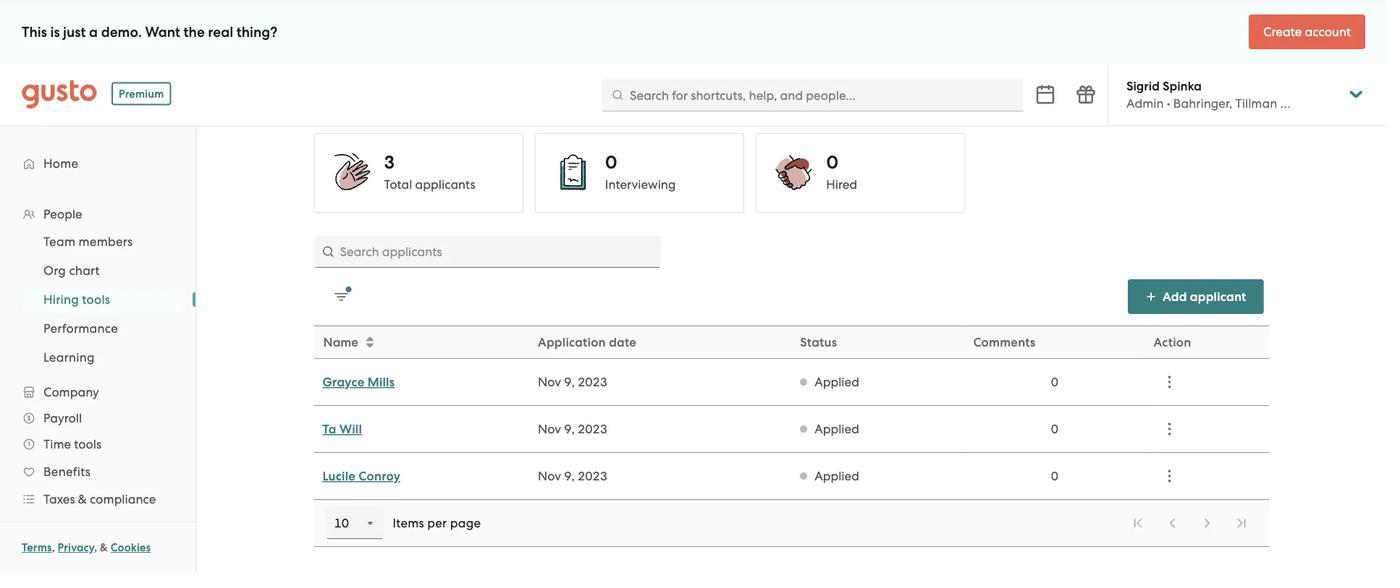 Task type: locate. For each thing, give the bounding box(es) containing it.
1 applied from the top
[[815, 375, 859, 390]]

org chart
[[43, 264, 100, 278]]

this is just a demo. want the real thing?
[[22, 24, 278, 40]]

3
[[384, 152, 395, 174]]

1 vertical spatial 9,
[[564, 422, 575, 437]]

nov for grayce mills
[[538, 375, 561, 390]]

company button
[[14, 379, 181, 405]]

3 nov 9, 2023 from the top
[[538, 469, 607, 484]]

2 vertical spatial applied
[[815, 469, 859, 484]]

0 vertical spatial &
[[78, 492, 87, 507]]

0 interviewing
[[605, 152, 676, 192]]

page navigation element
[[314, 500, 1270, 547]]

2 vertical spatial nov 9, 2023
[[538, 469, 607, 484]]

tools inside dropdown button
[[74, 437, 102, 452]]

total
[[384, 177, 412, 192]]

real
[[208, 24, 233, 40]]

just
[[63, 24, 86, 40]]

1 nov from the top
[[538, 375, 561, 390]]

privacy link
[[58, 542, 94, 555]]

2 9, from the top
[[564, 422, 575, 437]]

Search applicants field
[[314, 236, 661, 268]]

3 total applicants
[[384, 152, 475, 192]]

tools
[[82, 293, 110, 307], [74, 437, 102, 452]]

nov for lucile conroy
[[538, 469, 561, 484]]

per
[[427, 516, 447, 531]]

&
[[78, 492, 87, 507], [100, 542, 108, 555]]

items
[[393, 516, 424, 531]]

privacy
[[58, 542, 94, 555]]

1 vertical spatial &
[[100, 542, 108, 555]]

2 , from the left
[[94, 542, 97, 555]]

reports link
[[14, 514, 181, 540]]

cookies
[[111, 542, 151, 555]]

tools for time tools
[[74, 437, 102, 452]]

2 vertical spatial nov
[[538, 469, 561, 484]]

1 9, from the top
[[564, 375, 575, 390]]

2023
[[578, 375, 607, 390], [578, 422, 607, 437], [578, 469, 607, 484]]

2023 for mills
[[578, 375, 607, 390]]

3 nov from the top
[[538, 469, 561, 484]]

tools for hiring tools
[[82, 293, 110, 307]]

taxes & compliance button
[[14, 487, 181, 513]]

9, for ta will
[[564, 422, 575, 437]]

,
[[52, 542, 55, 555], [94, 542, 97, 555]]

1 2023 from the top
[[578, 375, 607, 390]]

the
[[184, 24, 205, 40]]

taxes & compliance
[[43, 492, 156, 507]]

name button
[[315, 327, 529, 358]]

list
[[0, 149, 195, 573], [0, 227, 195, 372], [1122, 508, 1258, 539]]

0 vertical spatial 9,
[[564, 375, 575, 390]]

2 vertical spatial 9,
[[564, 469, 575, 484]]

team members
[[43, 235, 133, 249]]

2 nov from the top
[[538, 422, 561, 437]]

sigrid spinka admin • bahringer, tillman and oga
[[1127, 78, 1332, 111]]

nov 9, 2023
[[538, 375, 607, 390], [538, 422, 607, 437], [538, 469, 607, 484]]

tools down payroll "dropdown button" at the bottom left
[[74, 437, 102, 452]]

1 nov 9, 2023 from the top
[[538, 375, 607, 390]]

2 nov 9, 2023 from the top
[[538, 422, 607, 437]]

terms
[[22, 542, 52, 555]]

, down reports link
[[94, 542, 97, 555]]

sigrid
[[1127, 78, 1160, 93]]

3 applied from the top
[[815, 469, 859, 484]]

hiring tools
[[43, 293, 110, 307]]

0 horizontal spatial &
[[78, 492, 87, 507]]

& right taxes
[[78, 492, 87, 507]]

want
[[145, 24, 180, 40]]

learning
[[43, 350, 95, 365]]

0 for lucile conroy
[[1051, 469, 1059, 484]]

1 vertical spatial nov
[[538, 422, 561, 437]]

1 vertical spatial nov 9, 2023
[[538, 422, 607, 437]]

items per page
[[393, 516, 481, 531]]

demo.
[[101, 24, 142, 40]]

members
[[79, 235, 133, 249]]

spinka
[[1163, 78, 1202, 93]]

2023 for conroy
[[578, 469, 607, 484]]

1 vertical spatial applied
[[815, 422, 859, 437]]

compliance
[[90, 492, 156, 507]]

ta will
[[323, 422, 362, 437]]

applied for conroy
[[815, 469, 859, 484]]

action
[[1154, 335, 1191, 350]]

hired
[[826, 177, 857, 192]]

, left privacy link
[[52, 542, 55, 555]]

benefits link
[[14, 459, 181, 485]]

9, for grayce mills
[[564, 375, 575, 390]]

is
[[50, 24, 60, 40]]

add applicant
[[1163, 289, 1246, 304]]

2 2023 from the top
[[578, 422, 607, 437]]

0 vertical spatial nov
[[538, 375, 561, 390]]

3 2023 from the top
[[578, 469, 607, 484]]

1 horizontal spatial &
[[100, 542, 108, 555]]

grid
[[314, 326, 1270, 500]]

1 vertical spatial tools
[[74, 437, 102, 452]]

grid containing name
[[314, 326, 1270, 500]]

0
[[605, 152, 618, 174], [826, 152, 839, 174], [1051, 375, 1059, 390], [1051, 422, 1059, 437], [1051, 469, 1059, 484]]

1 horizontal spatial ,
[[94, 542, 97, 555]]

performance
[[43, 321, 118, 336]]

team
[[43, 235, 75, 249]]

date
[[609, 335, 637, 350]]

time tools button
[[14, 432, 181, 458]]

create account link
[[1249, 14, 1366, 49]]

0 vertical spatial 2023
[[578, 375, 607, 390]]

applied for will
[[815, 422, 859, 437]]

performance link
[[26, 316, 181, 342]]

org chart link
[[26, 258, 181, 284]]

nov
[[538, 375, 561, 390], [538, 422, 561, 437], [538, 469, 561, 484]]

9,
[[564, 375, 575, 390], [564, 422, 575, 437], [564, 469, 575, 484]]

1 vertical spatial 2023
[[578, 422, 607, 437]]

global-search element
[[602, 79, 1024, 112]]

0 horizontal spatial ,
[[52, 542, 55, 555]]

applicant
[[1190, 289, 1246, 304]]

0 vertical spatial applied
[[815, 375, 859, 390]]

time
[[43, 437, 71, 452]]

0 inside the 0 hired
[[826, 152, 839, 174]]

0 for ta will
[[1051, 422, 1059, 437]]

list containing home
[[0, 149, 195, 573]]

lucile
[[323, 469, 356, 484]]

3 9, from the top
[[564, 469, 575, 484]]

0 vertical spatial nov 9, 2023
[[538, 375, 607, 390]]

2 vertical spatial 2023
[[578, 469, 607, 484]]

list containing team members
[[0, 227, 195, 372]]

0 vertical spatial tools
[[82, 293, 110, 307]]

2 applied from the top
[[815, 422, 859, 437]]

Search for shortcuts, help, and people... field
[[630, 87, 1013, 104]]

tools down org chart link
[[82, 293, 110, 307]]

& down reports link
[[100, 542, 108, 555]]

2023 for will
[[578, 422, 607, 437]]



Task type: describe. For each thing, give the bounding box(es) containing it.
premium
[[119, 87, 164, 100]]

9, for lucile conroy
[[564, 469, 575, 484]]

home image
[[22, 80, 97, 109]]

cookies button
[[111, 539, 151, 557]]

home link
[[14, 151, 181, 177]]

name
[[323, 335, 358, 350]]

•
[[1167, 96, 1171, 111]]

0 inside 0 interviewing
[[605, 152, 618, 174]]

terms , privacy , & cookies
[[22, 542, 151, 555]]

applicants
[[415, 177, 475, 192]]

company
[[43, 385, 99, 400]]

admin
[[1127, 96, 1164, 111]]

ta
[[323, 422, 336, 437]]

benefits
[[43, 465, 91, 479]]

hiring
[[43, 293, 79, 307]]

add applicant link
[[1128, 279, 1264, 314]]

0 hired
[[826, 152, 857, 192]]

org
[[43, 264, 66, 278]]

oga
[[1306, 96, 1332, 111]]

interviewing
[[605, 177, 676, 192]]

nov 9, 2023 for conroy
[[538, 469, 607, 484]]

0 for grayce mills
[[1051, 375, 1059, 390]]

people
[[43, 207, 82, 222]]

and
[[1280, 96, 1303, 111]]

grayce mills
[[323, 375, 395, 390]]

grayce
[[323, 375, 365, 390]]

premium button
[[112, 82, 171, 105]]

nov for ta will
[[538, 422, 561, 437]]

page
[[450, 516, 481, 531]]

list inside page navigation element
[[1122, 508, 1258, 539]]

chart
[[69, 264, 100, 278]]

nov 9, 2023 for mills
[[538, 375, 607, 390]]

application date
[[538, 335, 637, 350]]

account
[[1305, 25, 1351, 39]]

terms link
[[22, 542, 52, 555]]

thing?
[[237, 24, 278, 40]]

conroy
[[359, 469, 400, 484]]

a
[[89, 24, 98, 40]]

this
[[22, 24, 47, 40]]

comments
[[973, 335, 1036, 350]]

hiring tools link
[[26, 287, 181, 313]]

create
[[1264, 25, 1302, 39]]

team members link
[[26, 229, 181, 255]]

time tools
[[43, 437, 102, 452]]

create account
[[1264, 25, 1351, 39]]

mills
[[368, 375, 395, 390]]

home
[[43, 156, 78, 171]]

lucile conroy
[[323, 469, 400, 484]]

will
[[340, 422, 362, 437]]

bahringer,
[[1174, 96, 1233, 111]]

taxes
[[43, 492, 75, 507]]

new notifications image
[[334, 287, 352, 304]]

& inside dropdown button
[[78, 492, 87, 507]]

1 , from the left
[[52, 542, 55, 555]]

nov 9, 2023 for will
[[538, 422, 607, 437]]

reports
[[43, 520, 88, 534]]

add
[[1163, 289, 1187, 304]]

learning link
[[26, 345, 181, 371]]

payroll button
[[14, 405, 181, 432]]

payroll
[[43, 411, 82, 426]]

people button
[[14, 201, 181, 227]]

applied for mills
[[815, 375, 859, 390]]

tillman
[[1236, 96, 1277, 111]]

status
[[800, 335, 837, 350]]

application
[[538, 335, 606, 350]]



Task type: vqa. For each thing, say whether or not it's contained in the screenshot.
Admin
yes



